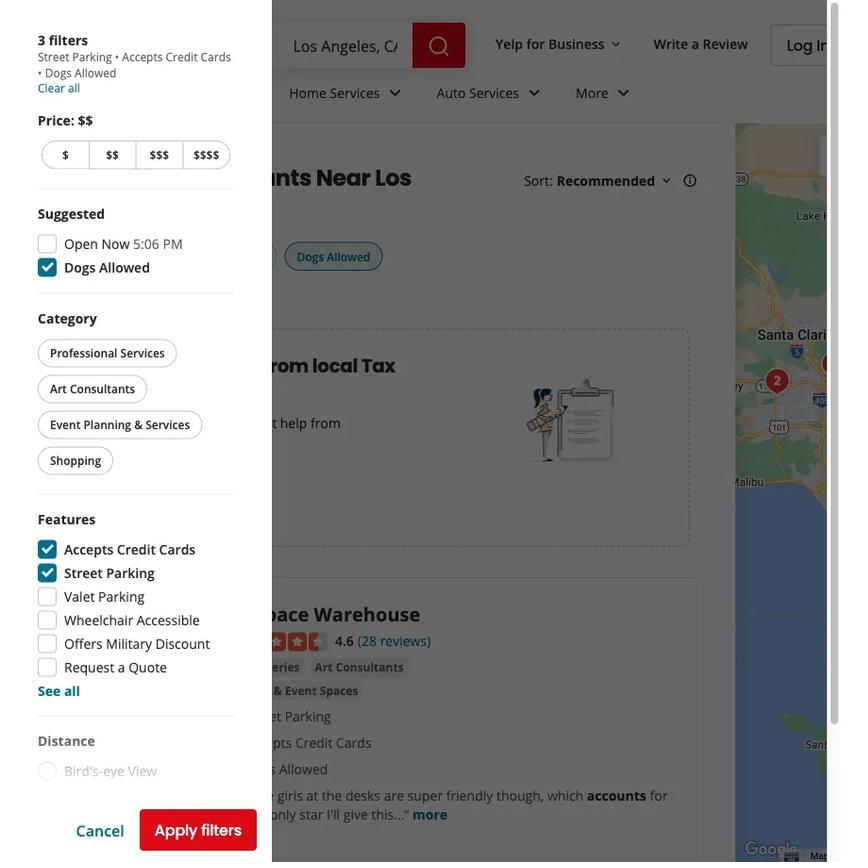 Task type: locate. For each thing, give the bounding box(es) containing it.
1 vertical spatial for
[[650, 787, 668, 805]]

1 horizontal spatial from
[[311, 414, 341, 432]]

0 vertical spatial $$
[[78, 111, 93, 129]]

art inside "category" 'group'
[[50, 381, 67, 397]]

consultants for art consultants venues & event spaces
[[336, 660, 404, 675]]

1 horizontal spatial a
[[692, 35, 699, 52]]

driving
[[64, 788, 108, 806]]

event planning & services
[[50, 417, 190, 433]]

3 filters street parking • accepts credit cards • dogs allowed clear all
[[38, 31, 231, 95]]

24 chevron down v2 image inside more link
[[612, 82, 635, 104]]

allowed inside 3 filters street parking • accepts credit cards • dogs allowed clear all
[[75, 65, 116, 80]]

for right accounts
[[650, 787, 668, 805]]

1 vertical spatial accepts
[[64, 541, 113, 559]]

write a review link
[[646, 27, 756, 61]]

event planning & services button
[[38, 411, 202, 439]]

accessible
[[137, 612, 200, 630]]

google image
[[740, 838, 802, 863]]

consultants inside "category" 'group'
[[70, 381, 135, 397]]

accepts down features
[[64, 541, 113, 559]]

yelp for business button
[[488, 27, 631, 61]]

filters inside 3 filters street parking • accepts credit cards • dogs allowed clear all
[[49, 31, 88, 49]]

16 chevron right v2 image
[[70, 147, 85, 162]]

2 group from the top
[[38, 510, 234, 701]]

1 vertical spatial consultants
[[336, 660, 404, 675]]

allowed down open now 5:06 pm at the left top
[[99, 259, 150, 277]]

accountants
[[175, 146, 246, 162], [165, 162, 311, 193]]

los
[[375, 162, 412, 193]]

a for quote
[[118, 659, 125, 677]]

services for professional services
[[120, 345, 165, 361]]

yelp for yelp link
[[38, 146, 62, 162]]

1 vertical spatial &
[[274, 683, 282, 699]]

0 horizontal spatial for
[[526, 35, 545, 52]]

art
[[50, 381, 67, 397], [229, 660, 247, 675], [315, 660, 333, 675]]

2 horizontal spatial accepts
[[244, 734, 292, 752]]

tax
[[361, 353, 395, 379]]

eye
[[103, 763, 125, 781]]

0 horizontal spatial the
[[246, 806, 267, 824]]

street inside 3 filters street parking • accepts credit cards • dogs allowed clear all
[[38, 49, 69, 65]]

1 24 chevron down v2 image from the left
[[384, 82, 406, 104]]

0 vertical spatial cards
[[201, 49, 231, 65]]

shopping button
[[38, 447, 113, 475]]

1 horizontal spatial art
[[229, 660, 247, 675]]

consultants down free
[[70, 381, 135, 397]]

0 horizontal spatial filters
[[49, 31, 88, 49]]

dogs
[[45, 65, 72, 80], [297, 249, 324, 264], [64, 259, 96, 277], [244, 761, 276, 779]]

mi.) right (1
[[131, 839, 154, 857]]

1 vertical spatial street parking
[[244, 708, 331, 726]]

1 vertical spatial the
[[246, 806, 267, 824]]

shopping link
[[92, 146, 145, 162]]

filters right apply
[[201, 820, 242, 842]]

all
[[99, 249, 113, 264]]

cards
[[201, 49, 231, 65], [159, 541, 196, 559], [336, 734, 372, 752]]

us
[[95, 414, 109, 432]]

art up venues
[[229, 660, 247, 675]]

(28
[[358, 632, 377, 650]]

from
[[263, 353, 309, 379], [311, 414, 341, 432]]

art inside the 'art consultants venues & event spaces'
[[315, 660, 333, 675]]

1 horizontal spatial for
[[650, 787, 668, 805]]

1 horizontal spatial 24 chevron down v2 image
[[523, 82, 546, 104]]

valet parking
[[64, 588, 145, 606]]

planning
[[84, 417, 131, 433]]

2 vertical spatial accepts
[[244, 734, 292, 752]]

dogs allowed inside button
[[297, 249, 370, 264]]

allowed up at
[[279, 761, 328, 779]]

dogs allowed button
[[285, 242, 383, 271]]

0 horizontal spatial cards
[[159, 541, 196, 559]]

1 horizontal spatial $$
[[106, 147, 119, 163]]

24 chevron down v2 image right more on the right top of the page
[[612, 82, 635, 104]]

2 vertical spatial credit
[[295, 734, 333, 752]]

0 vertical spatial yelp
[[496, 35, 523, 52]]

business
[[548, 35, 605, 52]]

16 filter v2 image
[[54, 250, 69, 265]]

& inside the 'art consultants venues & event spaces'
[[274, 683, 282, 699]]

option group
[[38, 732, 234, 863]]

filters right 3
[[49, 31, 88, 49]]

$$$ button
[[135, 141, 182, 169]]

0 vertical spatial mi.)
[[126, 788, 149, 806]]

2 vertical spatial street
[[244, 708, 281, 726]]

1 horizontal spatial accepts
[[122, 49, 163, 65]]

angeles,
[[38, 192, 136, 224]]

$ button
[[42, 141, 88, 169]]

dogs down near
[[297, 249, 324, 264]]

credit
[[166, 49, 198, 65], [117, 541, 156, 559], [295, 734, 333, 752]]

1 horizontal spatial consultants
[[336, 660, 404, 675]]

0 vertical spatial filters
[[49, 31, 88, 49]]

dogs allowed down near
[[297, 249, 370, 264]]

$$ inside button
[[106, 147, 119, 163]]

group
[[38, 204, 234, 278], [38, 510, 234, 701]]

allowed right clear
[[75, 65, 116, 80]]

biking
[[64, 814, 102, 832]]

2 horizontal spatial credit
[[295, 734, 333, 752]]

pm
[[163, 235, 183, 253]]

from left local
[[263, 353, 309, 379]]

0 horizontal spatial accepts
[[64, 541, 113, 559]]

24 chevron down v2 image inside home services link
[[384, 82, 406, 104]]

0 horizontal spatial consultants
[[70, 381, 135, 397]]

your
[[152, 414, 180, 432]]

0 horizontal spatial 24 chevron down v2 image
[[384, 82, 406, 104]]

24 chevron down v2 image inside auto services "link"
[[523, 82, 546, 104]]

1 vertical spatial credit
[[117, 541, 156, 559]]

open
[[64, 235, 98, 253]]

0 horizontal spatial art
[[50, 381, 67, 397]]

consultants inside the 'art consultants venues & event spaces'
[[336, 660, 404, 675]]

10
[[84, 162, 107, 193]]

1 vertical spatial art consultants button
[[311, 658, 407, 677]]

all inside 3 filters street parking • accepts credit cards • dogs allowed clear all
[[68, 80, 80, 95]]

art up spaces at the bottom of page
[[315, 660, 333, 675]]

yelp up business categories element
[[496, 35, 523, 52]]

cards for accepts credit cards dogs allowed
[[336, 734, 372, 752]]

dogs down 'open'
[[64, 259, 96, 277]]

1 vertical spatial event
[[285, 683, 317, 699]]

1 vertical spatial $$
[[106, 147, 119, 163]]

mi.) right (2 at the left
[[120, 814, 143, 832]]

valet
[[64, 588, 95, 606]]

2 24 chevron down v2 image from the left
[[523, 82, 546, 104]]

price: $$
[[38, 111, 93, 129]]

walking
[[64, 839, 113, 857]]

category group
[[34, 309, 234, 479]]

street down 3
[[38, 49, 69, 65]]

1 horizontal spatial yelp
[[496, 35, 523, 52]]

log
[[787, 35, 813, 56]]

allowed down near
[[327, 249, 370, 264]]

1 vertical spatial a
[[118, 659, 125, 677]]

0 vertical spatial street
[[38, 49, 69, 65]]

1 horizontal spatial event
[[285, 683, 317, 699]]

& down galleries
[[274, 683, 282, 699]]

24 chevron down v2 image
[[384, 82, 406, 104], [523, 82, 546, 104], [612, 82, 635, 104]]

services
[[330, 84, 380, 102], [469, 84, 519, 102], [120, 345, 165, 361], [146, 417, 190, 433]]

& left the your
[[134, 417, 143, 433]]

parking up clear all link at the left top
[[72, 49, 112, 65]]

0 vertical spatial event
[[50, 417, 81, 433]]

driving (5 mi.) biking (2 mi.) walking (1 mi.)
[[64, 788, 154, 857]]

1 horizontal spatial street parking
[[244, 708, 331, 726]]

girls
[[277, 787, 303, 805]]

16 chevron down v2 image
[[608, 37, 623, 52]]

services inside button
[[120, 345, 165, 361]]

professional services
[[50, 345, 165, 361]]

allowed
[[75, 65, 116, 80], [327, 249, 370, 264], [99, 259, 150, 277], [279, 761, 328, 779]]

a right write
[[692, 35, 699, 52]]

dogs down 3
[[45, 65, 72, 80]]

0 vertical spatial consultants
[[70, 381, 135, 397]]

dogs inside button
[[297, 249, 324, 264]]

map da
[[810, 851, 841, 862]]

0 horizontal spatial credit
[[117, 541, 156, 559]]

services inside "link"
[[469, 84, 519, 102]]

1 horizontal spatial credit
[[166, 49, 198, 65]]

all
[[68, 80, 80, 95], [64, 682, 80, 700]]

(5
[[111, 788, 123, 806]]

art consultants button down (28
[[311, 658, 407, 677]]

price
[[114, 353, 161, 379]]

street parking down venues & event spaces link
[[244, 708, 331, 726]]

24 chevron down v2 image down yelp for business
[[523, 82, 546, 104]]

1 vertical spatial yelp
[[38, 146, 62, 162]]

16 chevron right v2 image
[[152, 147, 167, 162]]

project
[[184, 414, 227, 432]]

0 horizontal spatial a
[[118, 659, 125, 677]]

top
[[38, 162, 80, 193]]

0 horizontal spatial yelp
[[38, 146, 62, 162]]

get
[[257, 414, 277, 432]]

yelp inside 'yelp for business' button
[[496, 35, 523, 52]]

price: $$ group
[[38, 110, 234, 173]]

1 group from the top
[[38, 204, 234, 278]]

mi.) right (5
[[126, 788, 149, 806]]

5:06
[[133, 235, 159, 253]]

all right see
[[64, 682, 80, 700]]

consultants down (28
[[336, 660, 404, 675]]

local
[[312, 353, 358, 379]]

0 vertical spatial street parking
[[64, 564, 155, 582]]

group containing suggested
[[38, 204, 234, 278]]

0 vertical spatial group
[[38, 204, 234, 278]]

venues
[[229, 683, 271, 699]]

art consultants button up us at the left of the page
[[38, 375, 147, 404]]

for left business
[[526, 35, 545, 52]]

0 horizontal spatial from
[[263, 353, 309, 379]]

yelp for yelp for business
[[496, 35, 523, 52]]

yelp link
[[38, 146, 62, 162]]

2 horizontal spatial 24 chevron down v2 image
[[612, 82, 635, 104]]

(28 reviews) link
[[358, 630, 431, 651]]

street up valet
[[64, 564, 103, 582]]

yelp for business
[[496, 35, 605, 52]]

credit inside accepts credit cards dogs allowed
[[295, 734, 333, 752]]

filters inside the apply filters button
[[201, 820, 242, 842]]

street
[[38, 49, 69, 65], [64, 564, 103, 582], [244, 708, 281, 726]]

0 vertical spatial art consultants button
[[38, 375, 147, 404]]

the down "the
[[246, 806, 267, 824]]

all right clear
[[68, 80, 80, 95]]

1 vertical spatial filters
[[201, 820, 242, 842]]

dogs allowed down now
[[64, 259, 150, 277]]

dogs up "the
[[244, 761, 276, 779]]

yelp left $
[[38, 146, 62, 162]]

street parking up valet parking
[[64, 564, 155, 582]]

spaces
[[320, 683, 358, 699]]

cards inside accepts credit cards dogs allowed
[[336, 734, 372, 752]]

0 horizontal spatial street parking
[[64, 564, 155, 582]]

0 vertical spatial all
[[68, 80, 80, 95]]

art consultants
[[50, 381, 135, 397]]

art galleries button
[[226, 658, 304, 677]]

1 vertical spatial cards
[[159, 541, 196, 559]]

0 vertical spatial accepts
[[122, 49, 163, 65]]

home
[[289, 84, 327, 102]]

0 vertical spatial for
[[526, 35, 545, 52]]

street down venues
[[244, 708, 281, 726]]

1 horizontal spatial cards
[[201, 49, 231, 65]]

more link
[[412, 806, 447, 824]]

event down galleries
[[285, 683, 317, 699]]

art inside 'button'
[[229, 660, 247, 675]]

request
[[64, 659, 114, 677]]

1 horizontal spatial filters
[[201, 820, 242, 842]]

sponsored
[[70, 433, 136, 451]]

0 vertical spatial the
[[322, 787, 342, 805]]

wheelchair accessible
[[64, 612, 200, 630]]

2 horizontal spatial cards
[[336, 734, 372, 752]]

professional services button
[[38, 339, 177, 368]]

dogs inside 3 filters street parking • accepts credit cards • dogs allowed clear all
[[45, 65, 72, 80]]

16 info v2 image
[[682, 173, 698, 189]]

2 horizontal spatial art
[[315, 660, 333, 675]]

0 vertical spatial from
[[263, 353, 309, 379]]

dogs inside accepts credit cards dogs allowed
[[244, 761, 276, 779]]

mi.)
[[126, 788, 149, 806], [120, 814, 143, 832], [131, 839, 154, 857]]

3 24 chevron down v2 image from the left
[[612, 82, 635, 104]]

this..."
[[371, 806, 409, 824]]

services for home services
[[330, 84, 380, 102]]

None search field
[[143, 23, 469, 68]]

services for auto services
[[469, 84, 519, 102]]

a down military
[[118, 659, 125, 677]]

keyboard shortcuts image
[[784, 853, 799, 862]]

warehouse
[[314, 601, 420, 627]]

0 vertical spatial credit
[[166, 49, 198, 65]]

art down professional at the left of page
[[50, 381, 67, 397]]

0 vertical spatial &
[[134, 417, 143, 433]]

24 chevron down v2 image left auto
[[384, 82, 406, 104]]

0 horizontal spatial &
[[134, 417, 143, 433]]

0 horizontal spatial art consultants button
[[38, 375, 147, 404]]

get started button
[[70, 481, 183, 523]]

0 vertical spatial a
[[692, 35, 699, 52]]

1 horizontal spatial &
[[274, 683, 282, 699]]

accepts up "the
[[244, 734, 292, 752]]

1 horizontal spatial the
[[322, 787, 342, 805]]

from right 'help'
[[311, 414, 341, 432]]

the up i'll
[[322, 787, 342, 805]]

auto services link
[[422, 68, 561, 123]]

0 horizontal spatial event
[[50, 417, 81, 433]]

2 vertical spatial cards
[[336, 734, 372, 752]]

accepts up price: $$ group
[[122, 49, 163, 65]]

yelp
[[496, 35, 523, 52], [38, 146, 62, 162]]

1 horizontal spatial dogs allowed
[[297, 249, 370, 264]]

1 vertical spatial shopping
[[50, 453, 101, 469]]

accepts inside accepts credit cards dogs allowed
[[244, 734, 292, 752]]

"the girls at the desks are super friendly though, which accounts
[[246, 787, 646, 805]]

event left us at the left of the page
[[50, 417, 81, 433]]

credit for accepts credit cards
[[117, 541, 156, 559]]

24 chevron down v2 image for more
[[612, 82, 635, 104]]

1 vertical spatial group
[[38, 510, 234, 701]]



Task type: describe. For each thing, give the bounding box(es) containing it.
art for art galleries
[[229, 660, 247, 675]]

credit inside 3 filters street parking • accepts credit cards • dogs allowed clear all
[[166, 49, 198, 65]]

desks
[[345, 787, 380, 805]]

map region
[[700, 0, 841, 863]]

cards inside 3 filters street parking • accepts credit cards • dogs allowed clear all
[[201, 49, 231, 65]]

clear
[[38, 80, 65, 95]]

filters for apply
[[201, 820, 242, 842]]

0 vertical spatial shopping
[[92, 146, 145, 162]]

category
[[38, 310, 97, 328]]

parking up wheelchair accessible
[[98, 588, 145, 606]]

get started
[[85, 492, 168, 513]]

businesses.
[[139, 433, 210, 451]]

cards for accepts credit cards
[[159, 541, 196, 559]]

california
[[140, 192, 252, 224]]

art consultants venues & event spaces
[[229, 660, 404, 699]]

4
[[85, 250, 90, 262]]

see all button
[[38, 682, 80, 700]]

artspace warehouse image
[[61, 601, 203, 743]]

art consultants link
[[311, 658, 407, 677]]

artspace warehouse
[[226, 601, 420, 627]]

art for art consultants
[[50, 381, 67, 397]]

super
[[407, 787, 443, 805]]

professional
[[50, 345, 117, 361]]

apply filters button
[[140, 810, 257, 851]]

16 checkmark v2 image
[[226, 710, 241, 725]]

cancel button
[[76, 821, 124, 841]]

estimates
[[165, 353, 260, 379]]

$$$
[[150, 147, 169, 163]]

business categories element
[[143, 68, 841, 123]]

credit for accepts credit cards dogs allowed
[[295, 734, 333, 752]]

write a review
[[654, 35, 748, 52]]

now
[[102, 235, 130, 253]]

give
[[343, 806, 368, 824]]

offers military discount
[[64, 635, 210, 653]]

$
[[62, 147, 69, 163]]

apply filters
[[155, 820, 242, 842]]

apply
[[155, 820, 197, 842]]

started
[[115, 492, 168, 513]]

offers
[[64, 635, 103, 653]]

0 horizontal spatial $$
[[78, 111, 93, 129]]

map da button
[[810, 850, 841, 863]]

for the only star i'll give this..."
[[246, 787, 668, 824]]

i'll
[[327, 806, 340, 824]]

1 vertical spatial all
[[64, 682, 80, 700]]

striving artists framing and art services image
[[758, 363, 796, 401]]

accepts credit cards dogs allowed
[[244, 734, 372, 779]]

parking down venues & event spaces link
[[285, 708, 331, 726]]

artspace
[[226, 601, 309, 627]]

0 horizontal spatial •
[[38, 65, 42, 80]]

a for review
[[692, 35, 699, 52]]

(1
[[116, 839, 128, 857]]

parking inside 3 filters street parking • accepts credit cards • dogs allowed clear all
[[72, 49, 112, 65]]

auto
[[437, 84, 466, 102]]

group containing features
[[38, 510, 234, 701]]

which
[[547, 787, 584, 805]]

filters group
[[38, 242, 386, 272]]

features
[[38, 511, 96, 529]]

at
[[306, 787, 318, 805]]

2 vertical spatial mi.)
[[131, 839, 154, 857]]

best
[[111, 162, 160, 193]]

4.6 link
[[335, 630, 354, 651]]

distance
[[38, 733, 95, 750]]

3
[[38, 31, 45, 49]]

clear all link
[[38, 80, 80, 95]]

view
[[128, 763, 157, 781]]

see
[[38, 682, 61, 700]]

free
[[70, 353, 110, 379]]

about
[[113, 414, 149, 432]]

$$ button
[[88, 141, 135, 169]]

1 vertical spatial street
[[64, 564, 103, 582]]

1 horizontal spatial •
[[115, 49, 119, 65]]

1 horizontal spatial art consultants button
[[311, 658, 407, 677]]

suggested
[[38, 205, 105, 223]]

allowed inside accepts credit cards dogs allowed
[[279, 761, 328, 779]]

accepts for accepts credit cards
[[64, 541, 113, 559]]

accountants inside the top 10 best accountants near los angeles, california
[[165, 162, 311, 193]]

free price estimates from local tax professionals image
[[526, 375, 621, 469]]

for inside for the only star i'll give this..."
[[650, 787, 668, 805]]

allowed inside button
[[327, 249, 370, 264]]

artspace warehouse link
[[226, 601, 420, 627]]

free price estimates from local tax professionals tell us about your project and get help from sponsored businesses.
[[70, 353, 395, 451]]

galleries
[[250, 660, 300, 675]]

consultants for art consultants
[[70, 381, 135, 397]]

home services link
[[274, 68, 422, 123]]

open now 5:06 pm
[[64, 235, 183, 253]]

$$$$
[[193, 147, 219, 163]]

0 horizontal spatial dogs allowed
[[64, 259, 150, 277]]

24 chevron down v2 image for auto services
[[523, 82, 546, 104]]

(2
[[105, 814, 117, 832]]

search image
[[428, 35, 450, 58]]

get
[[85, 492, 111, 513]]

in
[[817, 35, 830, 56]]

1 vertical spatial from
[[311, 414, 341, 432]]

review
[[703, 35, 748, 52]]

friendly
[[446, 787, 493, 805]]

wheelchair
[[64, 612, 133, 630]]

see all
[[38, 682, 80, 700]]

accepts inside 3 filters street parking • accepts credit cards • dogs allowed clear all
[[122, 49, 163, 65]]

venues & event spaces link
[[226, 682, 362, 701]]

more link
[[561, 68, 650, 123]]

art galleries link
[[226, 658, 304, 677]]

shopping inside button
[[50, 453, 101, 469]]

event inside the 'art consultants venues & event spaces'
[[285, 683, 317, 699]]

accounts
[[587, 787, 646, 805]]

24 chevron down v2 image for home services
[[384, 82, 406, 104]]

& inside button
[[134, 417, 143, 433]]

auto services
[[437, 84, 519, 102]]

for inside button
[[526, 35, 545, 52]]

filters for 3
[[49, 31, 88, 49]]

the inside for the only star i'll give this..."
[[246, 806, 267, 824]]

1 vertical spatial mi.)
[[120, 814, 143, 832]]

event inside button
[[50, 417, 81, 433]]

request a quote
[[64, 659, 167, 677]]

parking down accepts credit cards
[[106, 564, 155, 582]]

services inside button
[[146, 417, 190, 433]]

option group containing distance
[[38, 732, 234, 863]]

4.6 star rating image
[[226, 633, 328, 652]]

accepts for accepts credit cards dogs allowed
[[244, 734, 292, 752]]

more
[[412, 806, 447, 824]]

art galleries
[[229, 660, 300, 675]]

log in
[[787, 35, 830, 56]]

verizon image
[[815, 346, 841, 384]]

log in link
[[771, 25, 841, 66]]

cancel
[[76, 821, 124, 841]]

professionals
[[70, 379, 196, 406]]

are
[[384, 787, 404, 805]]

write
[[654, 35, 688, 52]]

"the
[[246, 787, 274, 805]]



Task type: vqa. For each thing, say whether or not it's contained in the screenshot.
the left months
no



